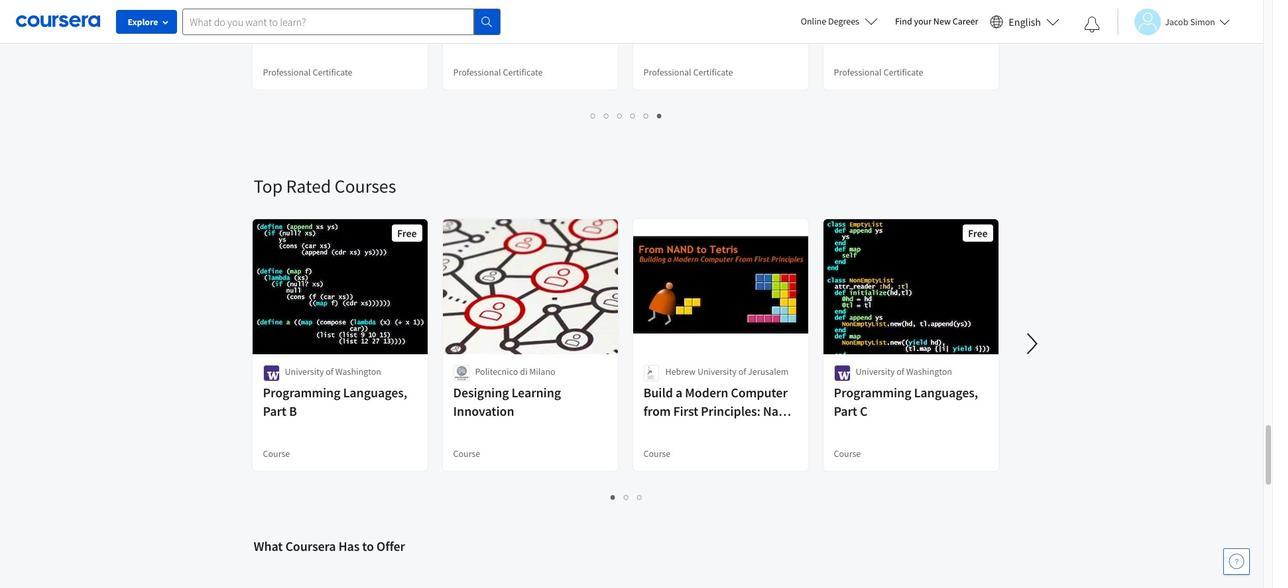 Task type: locate. For each thing, give the bounding box(es) containing it.
online degrees
[[801, 15, 859, 27]]

3 inside top rated courses carousel element
[[637, 491, 643, 504]]

salesforce
[[834, 3, 892, 19]]

1 horizontal spatial washington
[[906, 366, 952, 378]]

online degrees button
[[790, 7, 889, 36]]

nand
[[763, 403, 793, 420]]

part left b on the bottom left
[[263, 403, 286, 420]]

1 button for the left 3 button
[[587, 108, 600, 123]]

part
[[263, 403, 286, 420], [834, 403, 857, 420], [692, 422, 715, 438]]

0 vertical spatial 3 button
[[613, 108, 627, 123]]

2 certificate from the left
[[503, 66, 543, 78]]

1 horizontal spatial university
[[698, 366, 737, 378]]

university up c
[[856, 366, 895, 378]]

2 professional certificate from the left
[[453, 66, 543, 78]]

degrees
[[828, 15, 859, 27]]

university
[[285, 366, 324, 378], [698, 366, 737, 378], [856, 366, 895, 378]]

course down c
[[834, 448, 861, 460]]

university of washington image
[[263, 365, 280, 382], [834, 365, 850, 382]]

languages, inside 'programming languages, part b'
[[343, 385, 407, 401]]

1 horizontal spatial 3
[[637, 491, 643, 504]]

rated
[[286, 174, 331, 198]]

part left the ii
[[692, 422, 715, 438]]

professional certificate
[[263, 66, 352, 78], [453, 66, 543, 78], [644, 66, 733, 78], [834, 66, 923, 78]]

2 free from the left
[[968, 227, 988, 240]]

part for programming languages, part c
[[834, 403, 857, 420]]

1 horizontal spatial of
[[738, 366, 746, 378]]

course for programming languages, part b
[[263, 448, 290, 460]]

2 list from the top
[[254, 490, 1000, 505]]

professional certificate down ibm data analyst
[[453, 66, 543, 78]]

professional certificate for analyst
[[453, 66, 543, 78]]

english
[[1009, 15, 1041, 28]]

professional certificate link
[[632, 0, 809, 91]]

university up b on the bottom left
[[285, 366, 324, 378]]

1 vertical spatial 1
[[611, 491, 616, 504]]

1 for 2 button corresponding to 1 button related to the left 3 button
[[591, 109, 596, 122]]

washington for programming languages, part b
[[335, 366, 381, 378]]

1 vertical spatial list
[[254, 490, 1000, 505]]

1 of from the left
[[326, 366, 333, 378]]

free
[[397, 227, 417, 240], [968, 227, 988, 240]]

1 horizontal spatial university of washington image
[[834, 365, 850, 382]]

professional down google
[[263, 66, 311, 78]]

0 vertical spatial 2
[[604, 109, 609, 122]]

0 vertical spatial to
[[644, 422, 655, 438]]

2 inside top rated courses carousel element
[[624, 491, 629, 504]]

course
[[263, 448, 290, 460], [453, 448, 480, 460], [644, 448, 671, 460], [834, 448, 861, 460]]

washington up programming languages, part c
[[906, 366, 952, 378]]

ibm data analyst
[[453, 3, 547, 19]]

professional for salesforce sales development representative
[[834, 66, 882, 78]]

2 professional from the left
[[453, 66, 501, 78]]

0 horizontal spatial university of washington image
[[263, 365, 280, 382]]

coursera
[[285, 538, 336, 555]]

1 university from the left
[[285, 366, 324, 378]]

washington
[[335, 366, 381, 378], [906, 366, 952, 378]]

0 horizontal spatial 1
[[591, 109, 596, 122]]

development
[[834, 21, 910, 38]]

1 university of washington image from the left
[[263, 365, 280, 382]]

3 button down centered
[[633, 490, 647, 505]]

2
[[604, 109, 609, 122], [624, 491, 629, 504]]

5 button
[[640, 108, 653, 123]]

2 button inside top rated courses carousel element
[[620, 490, 633, 505]]

ux
[[305, 3, 321, 19]]

programming up b on the bottom left
[[263, 385, 341, 401]]

0 horizontal spatial university
[[285, 366, 324, 378]]

2 washington from the left
[[906, 366, 952, 378]]

2 of from the left
[[738, 366, 746, 378]]

1 university of washington from the left
[[285, 366, 381, 378]]

2 button
[[600, 108, 613, 123], [620, 490, 633, 505]]

programming languages, part b
[[263, 385, 407, 420]]

1 professional from the left
[[263, 66, 311, 78]]

top rated courses carousel element
[[247, 135, 1273, 517]]

0 vertical spatial list
[[254, 108, 1000, 123]]

3 button left 4
[[613, 108, 627, 123]]

offer
[[377, 538, 405, 555]]

0 horizontal spatial 3 button
[[613, 108, 627, 123]]

professional down data
[[453, 66, 501, 78]]

professional certificate for design
[[263, 66, 352, 78]]

0 vertical spatial 1 button
[[587, 108, 600, 123]]

part inside programming languages, part c
[[834, 403, 857, 420]]

to right "has"
[[362, 538, 374, 555]]

programming up c
[[834, 385, 911, 401]]

1 horizontal spatial programming
[[834, 385, 911, 401]]

help center image
[[1229, 554, 1245, 570]]

to down from
[[644, 422, 655, 438]]

0 horizontal spatial part
[[263, 403, 286, 420]]

professional certificate for development
[[834, 66, 923, 78]]

find your new career
[[895, 15, 978, 27]]

google ux design
[[263, 3, 362, 19]]

politecnico di milano
[[475, 366, 555, 378]]

2 university of washington image from the left
[[834, 365, 850, 382]]

university of washington
[[285, 366, 381, 378], [856, 366, 952, 378]]

top
[[254, 174, 283, 198]]

0 vertical spatial 1
[[591, 109, 596, 122]]

of up 'programming languages, part b'
[[326, 366, 333, 378]]

course down b on the bottom left
[[263, 448, 290, 460]]

professional certificate down what do you want to learn? "text field"
[[263, 66, 352, 78]]

0 horizontal spatial programming
[[263, 385, 341, 401]]

course for designing learning innovation
[[453, 448, 480, 460]]

university for programming languages, part c
[[856, 366, 895, 378]]

3 button
[[613, 108, 627, 123], [633, 490, 647, 505]]

university of washington for c
[[856, 366, 952, 378]]

1 horizontal spatial 3 button
[[633, 490, 647, 505]]

1
[[591, 109, 596, 122], [611, 491, 616, 504]]

professional
[[263, 66, 311, 78], [453, 66, 501, 78], [644, 66, 691, 78], [834, 66, 882, 78]]

3 of from the left
[[897, 366, 904, 378]]

c
[[860, 403, 868, 420]]

jerusalem
[[748, 366, 789, 378]]

university of washington up 'programming languages, part b'
[[285, 366, 381, 378]]

2 horizontal spatial of
[[897, 366, 904, 378]]

0 horizontal spatial 3
[[617, 109, 623, 122]]

certificate
[[313, 66, 352, 78], [503, 66, 543, 78], [693, 66, 733, 78], [884, 66, 923, 78]]

list inside top rated courses carousel element
[[254, 490, 1000, 505]]

washington for programming languages, part c
[[906, 366, 952, 378]]

show notifications image
[[1084, 17, 1100, 32]]

1 vertical spatial 3
[[637, 491, 643, 504]]

programming for c
[[834, 385, 911, 401]]

1 free from the left
[[397, 227, 417, 240]]

0 horizontal spatial washington
[[335, 366, 381, 378]]

1 languages, from the left
[[343, 385, 407, 401]]

professional down representative
[[834, 66, 882, 78]]

4 button
[[627, 108, 640, 123]]

1 button
[[587, 108, 600, 123], [607, 490, 620, 505]]

career
[[953, 15, 978, 27]]

3
[[617, 109, 623, 122], [637, 491, 643, 504]]

1 horizontal spatial to
[[644, 422, 655, 438]]

4 course from the left
[[834, 448, 861, 460]]

6 button
[[653, 108, 666, 123]]

0 horizontal spatial free
[[397, 227, 417, 240]]

design
[[323, 3, 362, 19]]

1 inside top rated courses carousel element
[[611, 491, 616, 504]]

course down tetris on the right of the page
[[644, 448, 671, 460]]

1 certificate from the left
[[313, 66, 352, 78]]

languages, inside programming languages, part c
[[914, 385, 978, 401]]

1 vertical spatial 2
[[624, 491, 629, 504]]

1 horizontal spatial languages,
[[914, 385, 978, 401]]

2 button for 1 button related to the left 3 button
[[600, 108, 613, 123]]

university for programming languages, part b
[[285, 366, 324, 378]]

0 horizontal spatial 2
[[604, 109, 609, 122]]

programming inside 'programming languages, part b'
[[263, 385, 341, 401]]

0 horizontal spatial 1 button
[[587, 108, 600, 123]]

find your new career link
[[889, 13, 985, 30]]

2 horizontal spatial university
[[856, 366, 895, 378]]

university up modern
[[698, 366, 737, 378]]

find
[[895, 15, 912, 27]]

course down innovation
[[453, 448, 480, 460]]

jacob simon button
[[1117, 8, 1230, 35]]

1 course from the left
[[263, 448, 290, 460]]

1 horizontal spatial 2 button
[[620, 490, 633, 505]]

a
[[676, 385, 682, 401]]

of
[[326, 366, 333, 378], [738, 366, 746, 378], [897, 366, 904, 378]]

2 programming from the left
[[834, 385, 911, 401]]

2 horizontal spatial part
[[834, 403, 857, 420]]

part inside 'programming languages, part b'
[[263, 403, 286, 420]]

principles:
[[701, 403, 761, 420]]

ii
[[718, 422, 725, 438]]

from
[[644, 403, 671, 420]]

programming
[[263, 385, 341, 401], [834, 385, 911, 401]]

4 certificate from the left
[[884, 66, 923, 78]]

professional for google ux design
[[263, 66, 311, 78]]

professional certificate up '6'
[[644, 66, 733, 78]]

of left jerusalem on the bottom
[[738, 366, 746, 378]]

part inside build a modern computer from first principles: nand to tetris part ii (project- centered course)
[[692, 422, 715, 438]]

None search field
[[182, 8, 501, 35]]

washington up 'programming languages, part b'
[[335, 366, 381, 378]]

1 washington from the left
[[335, 366, 381, 378]]

professional up '6'
[[644, 66, 691, 78]]

certificate for analyst
[[503, 66, 543, 78]]

university of washington up programming languages, part c
[[856, 366, 952, 378]]

to
[[644, 422, 655, 438], [362, 538, 374, 555]]

0 horizontal spatial languages,
[[343, 385, 407, 401]]

1 horizontal spatial part
[[692, 422, 715, 438]]

0 horizontal spatial 2 button
[[600, 108, 613, 123]]

modern
[[685, 385, 728, 401]]

1 programming from the left
[[263, 385, 341, 401]]

of up programming languages, part c
[[897, 366, 904, 378]]

3 course from the left
[[644, 448, 671, 460]]

university of washington for b
[[285, 366, 381, 378]]

sales
[[895, 3, 924, 19]]

1 horizontal spatial 1
[[611, 491, 616, 504]]

1 vertical spatial 3 button
[[633, 490, 647, 505]]

0 horizontal spatial to
[[362, 538, 374, 555]]

b
[[289, 403, 297, 420]]

course)
[[696, 440, 737, 457]]

4 professional from the left
[[834, 66, 882, 78]]

0 vertical spatial 2 button
[[600, 108, 613, 123]]

2 languages, from the left
[[914, 385, 978, 401]]

google
[[263, 3, 303, 19]]

part left c
[[834, 403, 857, 420]]

professional certificate down representative
[[834, 66, 923, 78]]

2 for the rightmost 3 button
[[624, 491, 629, 504]]

3 university from the left
[[856, 366, 895, 378]]

list
[[254, 108, 1000, 123], [254, 490, 1000, 505]]

1 horizontal spatial free
[[968, 227, 988, 240]]

languages,
[[343, 385, 407, 401], [914, 385, 978, 401]]

1 horizontal spatial 2
[[624, 491, 629, 504]]

ibm
[[453, 3, 475, 19]]

1 professional certificate from the left
[[263, 66, 352, 78]]

2 university of washington from the left
[[856, 366, 952, 378]]

4 professional certificate from the left
[[834, 66, 923, 78]]

1 vertical spatial 1 button
[[607, 490, 620, 505]]

2 course from the left
[[453, 448, 480, 460]]

programming inside programming languages, part c
[[834, 385, 911, 401]]

0 horizontal spatial of
[[326, 366, 333, 378]]

1 horizontal spatial university of washington
[[856, 366, 952, 378]]

0 horizontal spatial university of washington
[[285, 366, 381, 378]]

1 horizontal spatial 1 button
[[607, 490, 620, 505]]

1 vertical spatial 2 button
[[620, 490, 633, 505]]



Task type: describe. For each thing, give the bounding box(es) containing it.
university of washington image for programming languages, part c
[[834, 365, 850, 382]]

salesforce sales development representative
[[834, 3, 924, 56]]

3 professional from the left
[[644, 66, 691, 78]]

build
[[644, 385, 673, 401]]

representative
[[834, 40, 919, 56]]

part for programming languages, part b
[[263, 403, 286, 420]]

analyst
[[506, 3, 547, 19]]

hebrew university of jerusalem
[[665, 366, 789, 378]]

innovation
[[453, 403, 514, 420]]

designing learning innovation
[[453, 385, 561, 420]]

courses
[[335, 174, 396, 198]]

di
[[520, 366, 527, 378]]

free for programming languages, part b
[[397, 227, 417, 240]]

english button
[[985, 0, 1065, 43]]

simon
[[1190, 16, 1215, 28]]

data
[[477, 3, 503, 19]]

6
[[657, 109, 662, 122]]

5
[[644, 109, 649, 122]]

designing
[[453, 385, 509, 401]]

languages, for programming languages, part c
[[914, 385, 978, 401]]

course for build a modern computer from first principles: nand to tetris part ii (project- centered course)
[[644, 448, 671, 460]]

hebrew university of jerusalem image
[[644, 365, 659, 382]]

politecnico
[[475, 366, 518, 378]]

4
[[631, 109, 636, 122]]

(project-
[[728, 422, 776, 438]]

learning
[[512, 385, 561, 401]]

2 button for 1 button corresponding to the rightmost 3 button
[[620, 490, 633, 505]]

milano
[[529, 366, 555, 378]]

jacob
[[1165, 16, 1188, 28]]

2 for the left 3 button
[[604, 109, 609, 122]]

0 vertical spatial 3
[[617, 109, 623, 122]]

3 certificate from the left
[[693, 66, 733, 78]]

languages, for programming languages, part b
[[343, 385, 407, 401]]

centered
[[644, 440, 693, 457]]

politecnico di milano image
[[453, 365, 470, 382]]

1 for 2 button in the top rated courses carousel element
[[611, 491, 616, 504]]

explore
[[128, 16, 158, 28]]

certificate for development
[[884, 66, 923, 78]]

top rated courses
[[254, 174, 396, 198]]

computer
[[731, 385, 788, 401]]

professional for ibm data analyst
[[453, 66, 501, 78]]

programming for b
[[263, 385, 341, 401]]

tetris
[[658, 422, 689, 438]]

what
[[254, 538, 283, 555]]

to inside build a modern computer from first principles: nand to tetris part ii (project- centered course)
[[644, 422, 655, 438]]

what coursera has to offer
[[254, 538, 405, 555]]

of for programming languages, part b
[[326, 366, 333, 378]]

3 professional certificate from the left
[[644, 66, 733, 78]]

What do you want to learn? text field
[[182, 8, 474, 35]]

your
[[914, 15, 932, 27]]

certificate for design
[[313, 66, 352, 78]]

build a modern computer from first principles: nand to tetris part ii (project- centered course)
[[644, 385, 793, 457]]

new
[[934, 15, 951, 27]]

2 university from the left
[[698, 366, 737, 378]]

online
[[801, 15, 826, 27]]

hebrew
[[665, 366, 696, 378]]

course for programming languages, part c
[[834, 448, 861, 460]]

next slide image
[[1016, 328, 1048, 360]]

programming languages, part c
[[834, 385, 978, 420]]

of for programming languages, part c
[[897, 366, 904, 378]]

1 vertical spatial to
[[362, 538, 374, 555]]

coursera image
[[16, 11, 100, 32]]

jacob simon
[[1165, 16, 1215, 28]]

has
[[338, 538, 360, 555]]

first
[[673, 403, 698, 420]]

free for programming languages, part c
[[968, 227, 988, 240]]

1 list from the top
[[254, 108, 1000, 123]]

university of washington image for programming languages, part b
[[263, 365, 280, 382]]

1 button for the rightmost 3 button
[[607, 490, 620, 505]]

explore button
[[116, 10, 177, 34]]



Task type: vqa. For each thing, say whether or not it's contained in the screenshot.
GOOGLE CLOUD image
no



